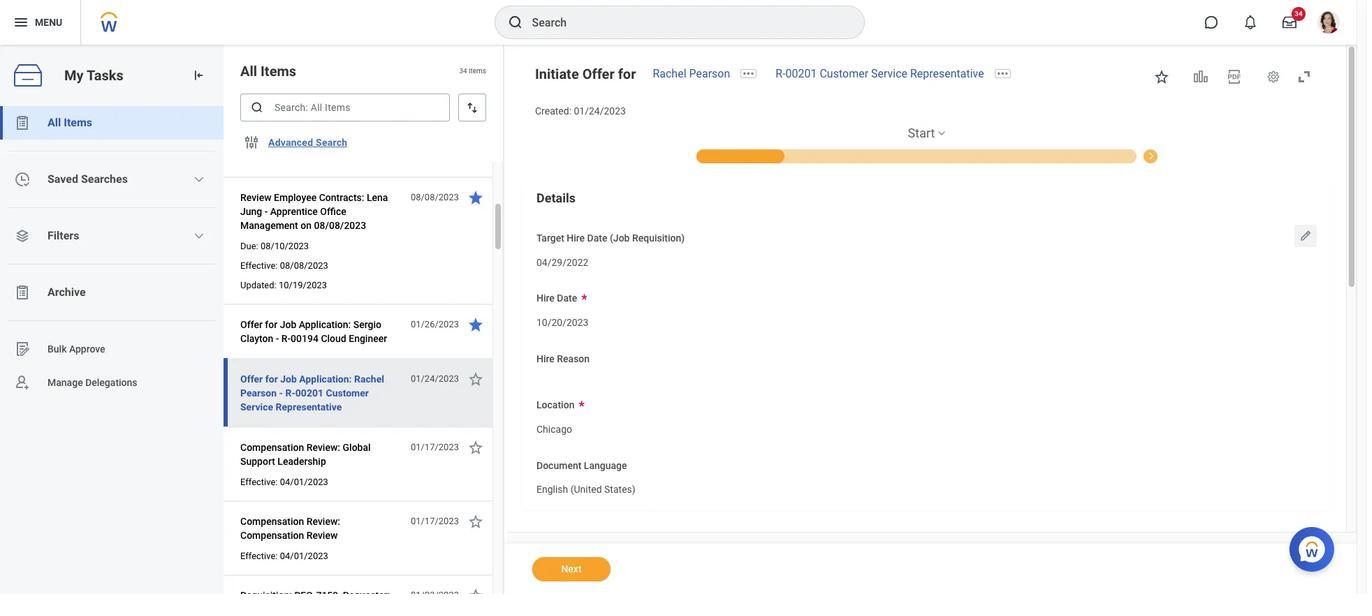 Task type: vqa. For each thing, say whether or not it's contained in the screenshot.
top Details
yes



Task type: locate. For each thing, give the bounding box(es) containing it.
all up saved
[[48, 116, 61, 129]]

0 horizontal spatial items
[[64, 116, 92, 129]]

34 for 34
[[1295, 10, 1303, 17]]

1 04/01/2023 from the top
[[280, 477, 328, 488]]

details up next
[[561, 530, 600, 545]]

1 vertical spatial for
[[265, 319, 278, 331]]

compensation inside compensation button
[[1150, 151, 1205, 161]]

view printable version (pdf) image
[[1226, 68, 1243, 85]]

compensation review: compensation review button
[[240, 514, 403, 544]]

compensation review: global support leadership button
[[240, 440, 403, 470]]

0 vertical spatial 01/17/2023
[[411, 442, 459, 453]]

‎- right clayton
[[276, 333, 279, 344]]

10/19/2023
[[279, 280, 327, 291]]

01/24/2023 down 01/26/2023
[[411, 374, 459, 384]]

2 01/17/2023 from the top
[[411, 516, 459, 527]]

effective: 04/01/2023 for review
[[240, 551, 328, 562]]

representative up the start
[[910, 67, 984, 80]]

all up search icon
[[240, 63, 257, 80]]

effective: 04/01/2023
[[240, 477, 328, 488], [240, 551, 328, 562]]

review:
[[307, 442, 340, 453], [307, 516, 340, 528]]

0 vertical spatial offer
[[583, 66, 615, 82]]

0 vertical spatial application:
[[299, 319, 351, 331]]

offer down clayton
[[240, 374, 263, 385]]

start navigation
[[521, 125, 1332, 163]]

created:
[[535, 106, 572, 117]]

for down clayton
[[265, 374, 278, 385]]

1 horizontal spatial representative
[[910, 67, 984, 80]]

review: down leadership
[[307, 516, 340, 528]]

offer inside offer for job application: sergio clayton ‎- r-00194 cloud engineer
[[240, 319, 263, 331]]

job up next button
[[537, 530, 558, 545]]

08/08/2023 down office
[[314, 220, 366, 231]]

bulk
[[48, 344, 67, 355]]

effective: down support
[[240, 477, 278, 488]]

10/20/2023 text field
[[537, 309, 589, 333]]

5 star image from the top
[[467, 514, 484, 530]]

1 vertical spatial review:
[[307, 516, 340, 528]]

04/01/2023 down the compensation review: compensation review
[[280, 551, 328, 562]]

chevron down image inside saved searches dropdown button
[[194, 174, 205, 185]]

offer up created: 01/24/2023
[[583, 66, 615, 82]]

08/08/2023 up 10/19/2023
[[280, 261, 328, 271]]

Chicago text field
[[537, 416, 572, 440]]

34 items
[[459, 67, 486, 75]]

effective: up updated:
[[240, 261, 278, 271]]

0 horizontal spatial 00201
[[295, 388, 324, 399]]

1 vertical spatial all
[[48, 116, 61, 129]]

clipboard image up clock check icon
[[14, 115, 31, 131]]

advanced
[[268, 137, 313, 148]]

34 left profile logan mcneil image
[[1295, 10, 1303, 17]]

search image
[[250, 101, 264, 115]]

clayton
[[240, 333, 273, 344]]

offer for job application: sergio clayton ‎- r-00194 cloud engineer button
[[240, 317, 403, 347]]

1 star image from the top
[[467, 189, 484, 206]]

10/23/2023
[[280, 153, 328, 164]]

job details
[[537, 530, 600, 545]]

34 inside item list "element"
[[459, 67, 467, 75]]

application: inside offer for job application: sergio clayton ‎- r-00194 cloud engineer
[[299, 319, 351, 331]]

0 vertical spatial effective: 04/01/2023
[[240, 477, 328, 488]]

star image
[[1154, 68, 1170, 85], [467, 588, 484, 595]]

1 vertical spatial pearson
[[240, 388, 277, 399]]

01/17/2023 for compensation review: compensation review
[[411, 516, 459, 527]]

1 vertical spatial 00201
[[295, 388, 324, 399]]

0 horizontal spatial service
[[240, 402, 273, 413]]

filters
[[48, 229, 79, 242]]

Search Workday  search field
[[532, 7, 835, 38]]

for up created: 01/24/2023
[[618, 66, 636, 82]]

1 horizontal spatial all
[[240, 63, 257, 80]]

for inside offer for job application: sergio clayton ‎- r-00194 cloud engineer
[[265, 319, 278, 331]]

job inside offer for job application: sergio clayton ‎- r-00194 cloud engineer
[[280, 319, 296, 331]]

0 vertical spatial 34
[[1295, 10, 1303, 17]]

document language element
[[537, 475, 636, 501]]

1 horizontal spatial 01/24/2023
[[574, 106, 626, 117]]

r- inside offer for job application: sergio clayton ‎- r-00194 cloud engineer
[[281, 333, 291, 344]]

my tasks element
[[0, 45, 224, 595]]

1 horizontal spatial all items
[[240, 63, 296, 80]]

(job
[[610, 233, 630, 244]]

1 horizontal spatial date
[[587, 233, 608, 244]]

1 vertical spatial 04/01/2023
[[280, 551, 328, 562]]

all
[[240, 63, 257, 80], [48, 116, 61, 129]]

0 vertical spatial review
[[240, 192, 272, 203]]

delegations
[[85, 377, 137, 388]]

0 horizontal spatial review
[[240, 192, 272, 203]]

0 vertical spatial job
[[280, 319, 296, 331]]

hire date
[[537, 293, 577, 304]]

item list element
[[224, 45, 504, 595]]

hire up hire date element
[[537, 293, 555, 304]]

01/24/2023 inside item list "element"
[[411, 374, 459, 384]]

1 vertical spatial effective: 04/01/2023
[[240, 551, 328, 562]]

04/01/2023
[[280, 477, 328, 488], [280, 551, 328, 562]]

details
[[537, 191, 576, 205], [561, 530, 600, 545]]

1 chevron down image from the top
[[194, 174, 205, 185]]

34 inside 34 button
[[1295, 10, 1303, 17]]

effective:
[[240, 153, 278, 164], [240, 261, 278, 271], [240, 477, 278, 488], [240, 551, 278, 562]]

details up target
[[537, 191, 576, 205]]

2 04/01/2023 from the top
[[280, 551, 328, 562]]

clipboard image
[[14, 115, 31, 131], [14, 284, 31, 301]]

1 horizontal spatial customer
[[820, 67, 869, 80]]

office
[[320, 206, 346, 217]]

pearson
[[689, 67, 730, 80], [240, 388, 277, 399]]

job down 00194
[[280, 374, 297, 385]]

1 vertical spatial clipboard image
[[14, 284, 31, 301]]

1 clipboard image from the top
[[14, 115, 31, 131]]

compensation inside compensation review: global support leadership
[[240, 442, 304, 453]]

English (United States) text field
[[537, 476, 636, 500]]

location element
[[537, 415, 572, 441]]

star image for compensation review: global support leadership
[[467, 440, 484, 456]]

effective: down the compensation review: compensation review
[[240, 551, 278, 562]]

cloud
[[321, 333, 346, 344]]

‎- up compensation review: global support leadership
[[279, 388, 283, 399]]

2 vertical spatial offer
[[240, 374, 263, 385]]

saved
[[48, 173, 78, 186]]

application: up cloud
[[299, 319, 351, 331]]

all inside button
[[48, 116, 61, 129]]

0 vertical spatial 08/08/2023
[[411, 192, 459, 203]]

34 button
[[1274, 7, 1306, 38]]

0 vertical spatial rachel
[[653, 67, 687, 80]]

clipboard image inside archive 'button'
[[14, 284, 31, 301]]

items down my
[[64, 116, 92, 129]]

r- inside offer for job application: rachel pearson ‎- r-00201 customer service representative
[[285, 388, 295, 399]]

manage delegations link
[[0, 366, 224, 400]]

items inside item list "element"
[[261, 63, 296, 80]]

1 vertical spatial job
[[280, 374, 297, 385]]

compensation for compensation
[[1150, 151, 1205, 161]]

rachel down menu banner at the top of page
[[653, 67, 687, 80]]

2 vertical spatial for
[[265, 374, 278, 385]]

pearson down search workday search field
[[689, 67, 730, 80]]

list
[[0, 106, 224, 400]]

profile logan mcneil image
[[1318, 11, 1340, 36]]

all items up search icon
[[240, 63, 296, 80]]

r-00201 customer service representative
[[776, 67, 984, 80]]

0 vertical spatial review:
[[307, 442, 340, 453]]

‎- inside offer for job application: rachel pearson ‎- r-00201 customer service representative
[[279, 388, 283, 399]]

4 star image from the top
[[467, 440, 484, 456]]

1 horizontal spatial 34
[[1295, 10, 1303, 17]]

review: inside compensation review: global support leadership
[[307, 442, 340, 453]]

1 horizontal spatial review
[[307, 530, 338, 542]]

0 vertical spatial hire
[[567, 233, 585, 244]]

inbox large image
[[1283, 15, 1297, 29]]

offer up clayton
[[240, 319, 263, 331]]

34
[[1295, 10, 1303, 17], [459, 67, 467, 75]]

-
[[265, 206, 268, 217]]

0 horizontal spatial star image
[[467, 588, 484, 595]]

search
[[316, 137, 347, 148]]

review
[[240, 192, 272, 203], [307, 530, 338, 542]]

compensation for compensation review: compensation review
[[240, 516, 304, 528]]

2 vertical spatial 08/08/2023
[[280, 261, 328, 271]]

0 vertical spatial all
[[240, 63, 257, 80]]

job up 00194
[[280, 319, 296, 331]]

saved searches button
[[0, 163, 224, 196]]

review inside the compensation review: compensation review
[[307, 530, 338, 542]]

0 vertical spatial items
[[261, 63, 296, 80]]

menu button
[[0, 0, 81, 45]]

english
[[537, 485, 568, 496]]

rachel
[[653, 67, 687, 80], [354, 374, 384, 385]]

0 horizontal spatial pearson
[[240, 388, 277, 399]]

due: 08/10/2023
[[240, 241, 309, 252]]

04/29/2022 text field
[[537, 248, 589, 273]]

review: up leadership
[[307, 442, 340, 453]]

1 horizontal spatial star image
[[1154, 68, 1170, 85]]

1 vertical spatial star image
[[467, 588, 484, 595]]

customer inside offer for job application: rachel pearson ‎- r-00201 customer service representative
[[326, 388, 369, 399]]

global
[[343, 442, 371, 453]]

compensation review: global support leadership
[[240, 442, 371, 467]]

0 horizontal spatial 01/24/2023
[[411, 374, 459, 384]]

representative
[[910, 67, 984, 80], [276, 402, 342, 413]]

1 01/17/2023 from the top
[[411, 442, 459, 453]]

items
[[261, 63, 296, 80], [64, 116, 92, 129]]

1 vertical spatial items
[[64, 116, 92, 129]]

1 vertical spatial representative
[[276, 402, 342, 413]]

justify image
[[13, 14, 29, 31]]

due:
[[240, 241, 258, 252]]

3 effective: from the top
[[240, 477, 278, 488]]

chevron down image inside filters dropdown button
[[194, 231, 205, 242]]

language
[[584, 460, 627, 471]]

date up hire date element
[[557, 293, 577, 304]]

chevron down image for saved searches
[[194, 174, 205, 185]]

4 effective: from the top
[[240, 551, 278, 562]]

clipboard image inside all items button
[[14, 115, 31, 131]]

1 horizontal spatial pearson
[[689, 67, 730, 80]]

star image for review employee contracts: lena jung - apprentice office management on 08/08/2023
[[467, 189, 484, 206]]

0 vertical spatial ‎-
[[276, 333, 279, 344]]

chevron down image
[[194, 174, 205, 185], [194, 231, 205, 242]]

updated: 10/19/2023
[[240, 280, 327, 291]]

1 vertical spatial customer
[[326, 388, 369, 399]]

1 vertical spatial 01/17/2023
[[411, 516, 459, 527]]

clipboard image left archive
[[14, 284, 31, 301]]

1 vertical spatial hire
[[537, 293, 555, 304]]

0 vertical spatial details
[[537, 191, 576, 205]]

1 vertical spatial chevron down image
[[194, 231, 205, 242]]

1 vertical spatial application:
[[299, 374, 352, 385]]

1 vertical spatial 08/08/2023
[[314, 220, 366, 231]]

offer inside offer for job application: rachel pearson ‎- r-00201 customer service representative
[[240, 374, 263, 385]]

01/24/2023 down "initiate offer for"
[[574, 106, 626, 117]]

for inside offer for job application: rachel pearson ‎- r-00201 customer service representative
[[265, 374, 278, 385]]

application: down cloud
[[299, 374, 352, 385]]

hire
[[567, 233, 585, 244], [537, 293, 555, 304], [537, 353, 555, 365]]

0 vertical spatial chevron down image
[[194, 174, 205, 185]]

hire left reason
[[537, 353, 555, 365]]

1 vertical spatial r-
[[281, 333, 291, 344]]

34 left items
[[459, 67, 467, 75]]

1 vertical spatial ‎-
[[279, 388, 283, 399]]

1 horizontal spatial items
[[261, 63, 296, 80]]

perspective image
[[14, 228, 31, 245]]

0 vertical spatial customer
[[820, 67, 869, 80]]

saved searches
[[48, 173, 128, 186]]

08/08/2023 right lena
[[411, 192, 459, 203]]

review: inside the compensation review: compensation review
[[307, 516, 340, 528]]

1 vertical spatial date
[[557, 293, 577, 304]]

0 horizontal spatial rachel
[[354, 374, 384, 385]]

items up search icon
[[261, 63, 296, 80]]

start button
[[908, 125, 935, 142]]

chicago
[[537, 424, 572, 435]]

star image
[[467, 189, 484, 206], [467, 317, 484, 333], [467, 371, 484, 388], [467, 440, 484, 456], [467, 514, 484, 530]]

1 vertical spatial 01/24/2023
[[411, 374, 459, 384]]

2 clipboard image from the top
[[14, 284, 31, 301]]

target hire date (job requisition) element
[[537, 248, 589, 273]]

2 vertical spatial job
[[537, 530, 558, 545]]

‎-
[[276, 333, 279, 344], [279, 388, 283, 399]]

08/08/2023 inside review employee contracts: lena jung - apprentice office management on 08/08/2023
[[314, 220, 366, 231]]

job
[[280, 319, 296, 331], [280, 374, 297, 385], [537, 530, 558, 545]]

0 vertical spatial service
[[871, 67, 908, 80]]

rachel inside offer for job application: rachel pearson ‎- r-00201 customer service representative
[[354, 374, 384, 385]]

my tasks
[[64, 67, 123, 84]]

10/20/2023
[[537, 317, 589, 328]]

service
[[871, 67, 908, 80], [240, 402, 273, 413]]

0 horizontal spatial customer
[[326, 388, 369, 399]]

0 horizontal spatial representative
[[276, 402, 342, 413]]

1 horizontal spatial 00201
[[786, 67, 817, 80]]

1 vertical spatial offer
[[240, 319, 263, 331]]

1 vertical spatial service
[[240, 402, 273, 413]]

2 review: from the top
[[307, 516, 340, 528]]

0 vertical spatial clipboard image
[[14, 115, 31, 131]]

1 vertical spatial rachel
[[354, 374, 384, 385]]

0 horizontal spatial 34
[[459, 67, 467, 75]]

hire right target
[[567, 233, 585, 244]]

00201
[[786, 67, 817, 80], [295, 388, 324, 399]]

application: inside offer for job application: rachel pearson ‎- r-00201 customer service representative
[[299, 374, 352, 385]]

1 vertical spatial 34
[[459, 67, 467, 75]]

08/08/2023
[[411, 192, 459, 203], [314, 220, 366, 231], [280, 261, 328, 271]]

2 effective: 04/01/2023 from the top
[[240, 551, 328, 562]]

0 vertical spatial 04/01/2023
[[280, 477, 328, 488]]

effective: 04/01/2023 down the compensation review: compensation review
[[240, 551, 328, 562]]

‎- inside offer for job application: sergio clayton ‎- r-00194 cloud engineer
[[276, 333, 279, 344]]

1 vertical spatial review
[[307, 530, 338, 542]]

all items down my
[[48, 116, 92, 129]]

for
[[618, 66, 636, 82], [265, 319, 278, 331], [265, 374, 278, 385]]

clock check image
[[14, 171, 31, 188]]

offer
[[583, 66, 615, 82], [240, 319, 263, 331], [240, 374, 263, 385]]

2 vertical spatial r-
[[285, 388, 295, 399]]

1 vertical spatial all items
[[48, 116, 92, 129]]

chevron right image
[[1143, 148, 1160, 161]]

bulk approve
[[48, 344, 105, 355]]

0 horizontal spatial date
[[557, 293, 577, 304]]

representative up compensation review: global support leadership
[[276, 402, 342, 413]]

rachel down 'engineer' on the bottom of page
[[354, 374, 384, 385]]

application:
[[299, 319, 351, 331], [299, 374, 352, 385]]

details inside details element
[[537, 191, 576, 205]]

1 review: from the top
[[307, 442, 340, 453]]

list containing all items
[[0, 106, 224, 400]]

offer for offer for job application: rachel pearson ‎- r-00201 customer service representative
[[240, 374, 263, 385]]

effective: 04/01/2023 down leadership
[[240, 477, 328, 488]]

1 effective: 04/01/2023 from the top
[[240, 477, 328, 488]]

job inside offer for job application: rachel pearson ‎- r-00201 customer service representative
[[280, 374, 297, 385]]

effective: down configure image on the top left of page
[[240, 153, 278, 164]]

0 vertical spatial all items
[[240, 63, 296, 80]]

pearson down clayton
[[240, 388, 277, 399]]

0 horizontal spatial all
[[48, 116, 61, 129]]

all items
[[240, 63, 296, 80], [48, 116, 92, 129]]

0 vertical spatial star image
[[1154, 68, 1170, 85]]

offer for offer for job application: sergio clayton ‎- r-00194 cloud engineer
[[240, 319, 263, 331]]

manage
[[48, 377, 83, 388]]

2 chevron down image from the top
[[194, 231, 205, 242]]

0 vertical spatial 01/24/2023
[[574, 106, 626, 117]]

04/01/2023 down leadership
[[280, 477, 328, 488]]

manage delegations
[[48, 377, 137, 388]]

date left (job
[[587, 233, 608, 244]]

for up clayton
[[265, 319, 278, 331]]

0 horizontal spatial all items
[[48, 116, 92, 129]]

2 vertical spatial hire
[[537, 353, 555, 365]]

details element
[[521, 178, 1332, 511]]



Task type: describe. For each thing, give the bounding box(es) containing it.
01/26/2023
[[411, 319, 459, 330]]

advanced search
[[268, 137, 347, 148]]

effective: 10/23/2023
[[240, 153, 328, 164]]

rachel pearson link
[[653, 67, 730, 80]]

all inside item list "element"
[[240, 63, 257, 80]]

gear image
[[1267, 70, 1281, 84]]

contracts:
[[319, 192, 364, 203]]

target
[[537, 233, 564, 244]]

search image
[[507, 14, 524, 31]]

pearson inside offer for job application: rachel pearson ‎- r-00201 customer service representative
[[240, 388, 277, 399]]

r- for offer for job application: rachel pearson ‎- r-00201 customer service representative
[[285, 388, 295, 399]]

on
[[301, 220, 312, 231]]

employee
[[274, 192, 317, 203]]

2 star image from the top
[[467, 317, 484, 333]]

effective: 04/01/2023 for support
[[240, 477, 328, 488]]

user plus image
[[14, 375, 31, 391]]

states)
[[604, 485, 636, 496]]

offer for job application: sergio clayton ‎- r-00194 cloud engineer
[[240, 319, 387, 344]]

menu banner
[[0, 0, 1357, 45]]

application: for customer
[[299, 374, 352, 385]]

engineer
[[349, 333, 387, 344]]

all items inside button
[[48, 116, 92, 129]]

filters button
[[0, 219, 224, 253]]

advanced search button
[[263, 129, 353, 157]]

initiate
[[535, 66, 579, 82]]

all items button
[[0, 106, 224, 140]]

document language
[[537, 460, 627, 471]]

searches
[[81, 173, 128, 186]]

review: for global
[[307, 442, 340, 453]]

hire for hire date
[[537, 293, 555, 304]]

document
[[537, 460, 582, 471]]

3 star image from the top
[[467, 371, 484, 388]]

for for offer for job application: sergio clayton ‎- r-00194 cloud engineer
[[265, 319, 278, 331]]

compensation button
[[1143, 148, 1205, 163]]

08/10/2023
[[261, 241, 309, 252]]

0 vertical spatial pearson
[[689, 67, 730, 80]]

r-00201 customer service representative link
[[776, 67, 984, 80]]

lena
[[367, 192, 388, 203]]

04/01/2023 for support
[[280, 477, 328, 488]]

1 horizontal spatial rachel
[[653, 67, 687, 80]]

04/29/2022
[[537, 257, 589, 268]]

support
[[240, 456, 275, 467]]

review: for compensation
[[307, 516, 340, 528]]

management
[[240, 220, 298, 231]]

tasks
[[87, 67, 123, 84]]

application: for cloud
[[299, 319, 351, 331]]

0 vertical spatial r-
[[776, 67, 786, 80]]

review employee contracts: lena jung - apprentice office management on 08/08/2023
[[240, 192, 388, 231]]

start
[[908, 126, 935, 140]]

jung
[[240, 206, 262, 217]]

edit image
[[1299, 229, 1313, 243]]

hire reason
[[537, 353, 590, 365]]

0 vertical spatial representative
[[910, 67, 984, 80]]

sort image
[[465, 101, 479, 115]]

items
[[469, 67, 486, 75]]

archive button
[[0, 276, 224, 310]]

rename image
[[14, 341, 31, 358]]

service inside offer for job application: rachel pearson ‎- r-00201 customer service representative
[[240, 402, 273, 413]]

r- for offer for job application: sergio clayton ‎- r-00194 cloud engineer
[[281, 333, 291, 344]]

created: 01/24/2023
[[535, 106, 626, 117]]

compensation review: compensation review
[[240, 516, 340, 542]]

my
[[64, 67, 84, 84]]

01/17/2023 for compensation review: global support leadership
[[411, 442, 459, 453]]

notifications large image
[[1244, 15, 1258, 29]]

requisition)
[[632, 233, 685, 244]]

star image for compensation review: compensation review
[[467, 514, 484, 530]]

(united
[[571, 485, 602, 496]]

representative inside offer for job application: rachel pearson ‎- r-00201 customer service representative
[[276, 402, 342, 413]]

clipboard image for all items
[[14, 115, 31, 131]]

clipboard image for archive
[[14, 284, 31, 301]]

1 effective: from the top
[[240, 153, 278, 164]]

menu
[[35, 17, 62, 28]]

0 vertical spatial for
[[618, 66, 636, 82]]

location
[[537, 400, 575, 411]]

next button
[[532, 558, 611, 582]]

hire date element
[[537, 308, 589, 334]]

offer for job application: rachel pearson ‎- r-00201 customer service representative button
[[240, 371, 403, 416]]

review employee contracts: lena jung - apprentice office management on 08/08/2023 button
[[240, 189, 403, 234]]

1 vertical spatial details
[[561, 530, 600, 545]]

initiate offer for
[[535, 66, 636, 82]]

approve
[[69, 344, 105, 355]]

hire for hire reason
[[537, 353, 555, 365]]

english (united states)
[[537, 485, 636, 496]]

00194
[[291, 333, 319, 344]]

bulk approve link
[[0, 333, 224, 366]]

updated:
[[240, 280, 277, 291]]

reason
[[557, 353, 590, 365]]

leadership
[[278, 456, 326, 467]]

fullscreen image
[[1296, 68, 1313, 85]]

configure image
[[243, 134, 260, 151]]

transformation import image
[[191, 68, 205, 82]]

34 for 34 items
[[459, 67, 467, 75]]

all items inside item list "element"
[[240, 63, 296, 80]]

job for 00194
[[280, 319, 296, 331]]

view related information image
[[1193, 68, 1210, 85]]

Search: All Items text field
[[240, 94, 450, 122]]

for for offer for job application: rachel pearson ‎- r-00201 customer service representative
[[265, 374, 278, 385]]

sergio
[[353, 319, 382, 331]]

review inside review employee contracts: lena jung - apprentice office management on 08/08/2023
[[240, 192, 272, 203]]

apprentice
[[270, 206, 318, 217]]

compensation for compensation review: global support leadership
[[240, 442, 304, 453]]

0 vertical spatial date
[[587, 233, 608, 244]]

archive
[[48, 286, 86, 299]]

04/01/2023 for review
[[280, 551, 328, 562]]

‎- for pearson
[[279, 388, 283, 399]]

next
[[561, 564, 582, 575]]

chevron down image for filters
[[194, 231, 205, 242]]

rachel pearson
[[653, 67, 730, 80]]

1 horizontal spatial service
[[871, 67, 908, 80]]

‎- for clayton
[[276, 333, 279, 344]]

2 effective: from the top
[[240, 261, 278, 271]]

items inside button
[[64, 116, 92, 129]]

effective: 08/08/2023
[[240, 261, 328, 271]]

00201 inside offer for job application: rachel pearson ‎- r-00201 customer service representative
[[295, 388, 324, 399]]

target hire date (job requisition)
[[537, 233, 685, 244]]

offer for job application: rachel pearson ‎- r-00201 customer service representative
[[240, 374, 384, 413]]

0 vertical spatial 00201
[[786, 67, 817, 80]]

job for 00201
[[280, 374, 297, 385]]



